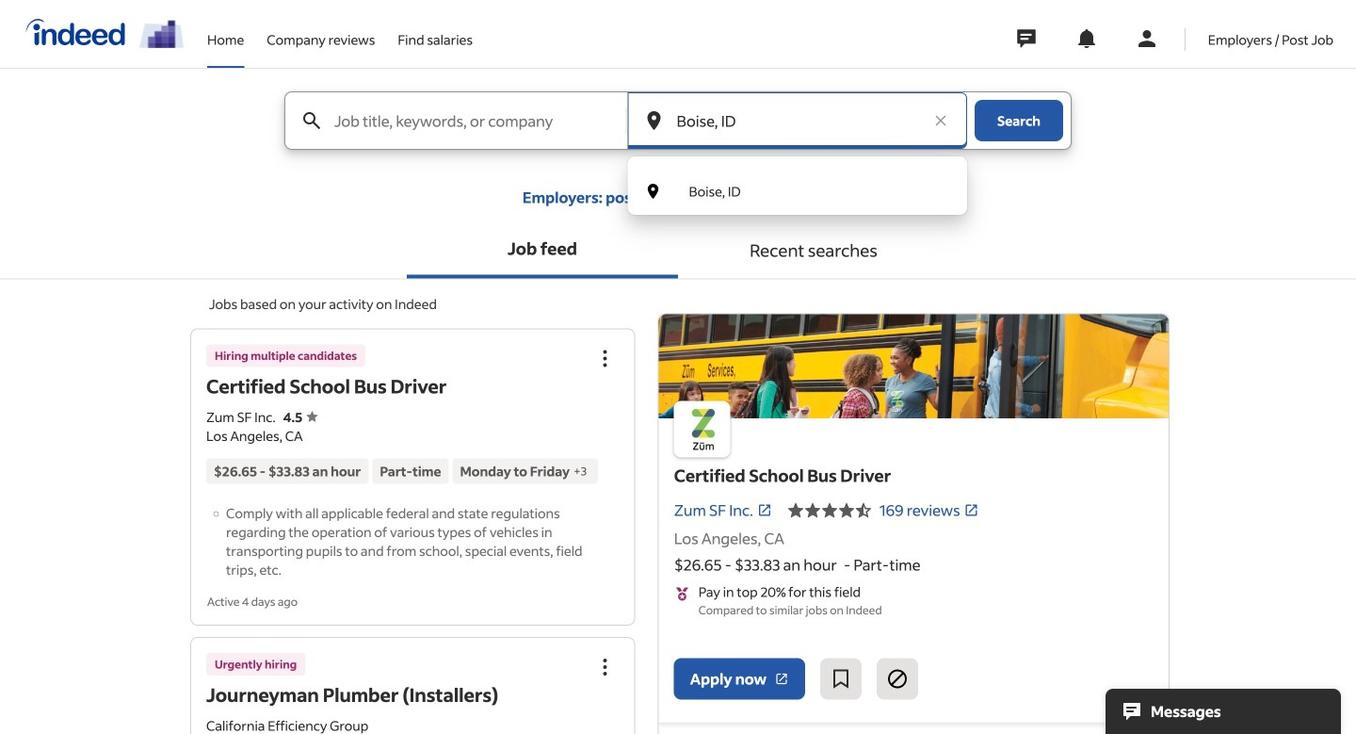 Task type: locate. For each thing, give the bounding box(es) containing it.
job actions for journeyman plumber (installers) is collapsed image
[[594, 656, 617, 678]]

account image
[[1136, 27, 1159, 50]]

None search field
[[270, 91, 1087, 215]]

4.5 out of five stars rating image
[[283, 408, 318, 425]]

search: Job title, keywords, or company text field
[[331, 92, 625, 149]]

main content
[[0, 91, 1357, 734]]

4.5 out of 5 stars. link to 169 reviews company ratings (opens in a new tab) image
[[965, 503, 980, 518]]

zum sf inc. logo image
[[659, 314, 1169, 418], [674, 401, 731, 458]]

zum sf inc. (opens in a new tab) image
[[758, 503, 773, 518]]

messages unread count 0 image
[[1015, 20, 1039, 57]]

tab list
[[0, 222, 1357, 279]]



Task type: describe. For each thing, give the bounding box(es) containing it.
clear location input image
[[932, 111, 951, 130]]

at indeed, we're committed to increasing representation of women at all levels of indeed's global workforce to at least 50% by 2030 image
[[139, 20, 185, 48]]

job actions for certified school bus driver is collapsed image
[[594, 347, 617, 370]]

notifications unread count 0 image
[[1076, 27, 1099, 50]]

4.5 out of 5 stars image
[[788, 499, 873, 522]]

save this job image
[[830, 668, 853, 690]]

Edit location text field
[[673, 92, 923, 149]]

not interested image
[[887, 668, 909, 690]]

apply now (opens in a new tab) image
[[775, 671, 790, 686]]



Task type: vqa. For each thing, say whether or not it's contained in the screenshot.
job preferences (opens in a new window) image on the bottom right of the page
no



